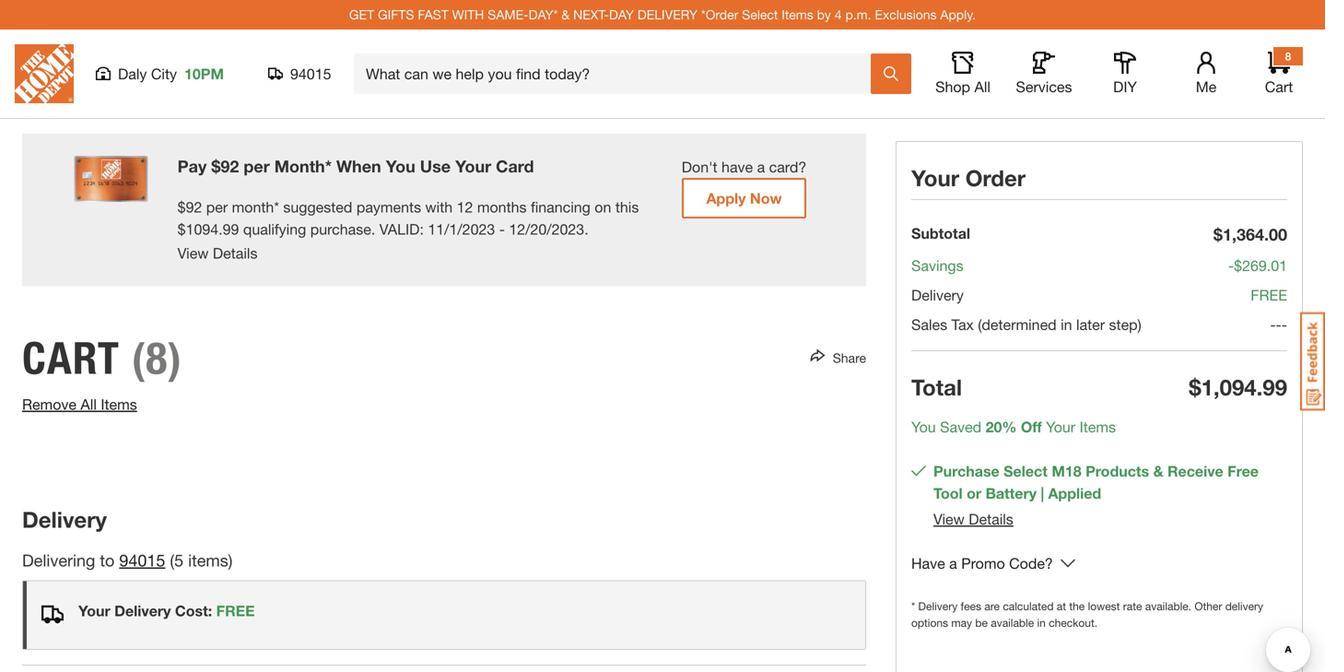 Task type: locate. For each thing, give the bounding box(es) containing it.
0 vertical spatial you
[[386, 156, 416, 176]]

alert
[[22, 580, 867, 650]]

$ right pay
[[211, 156, 221, 176]]

a right have
[[758, 158, 765, 176]]

in down calculated
[[1038, 616, 1046, 629]]

details inside the 1094.99 qualifying purchase. valid: 11/1/2023 - 12/20/2023. view details
[[213, 244, 258, 262]]

city
[[151, 65, 177, 83]]

view down 1094.99
[[178, 244, 209, 262]]

1 vertical spatial items
[[101, 395, 137, 413]]

receive
[[1168, 462, 1224, 480]]

all right remove on the bottom of page
[[81, 395, 97, 413]]

1 horizontal spatial select
[[1004, 462, 1048, 480]]

per up month*
[[244, 156, 270, 176]]

to
[[100, 550, 115, 570]]

you left use
[[386, 156, 416, 176]]

details down or
[[969, 510, 1014, 528]]

all inside button
[[975, 78, 991, 95]]

qualifying
[[243, 220, 306, 238]]

92 up 1094.99
[[186, 198, 202, 216]]

1 vertical spatial details
[[969, 510, 1014, 528]]

0 vertical spatial free
[[1251, 286, 1288, 304]]

item
[[1080, 418, 1109, 436]]

free down $269.01
[[1251, 286, 1288, 304]]

view details button down 1094.99
[[178, 242, 258, 264]]

delivery up options
[[919, 600, 958, 613]]

by
[[817, 7, 832, 22]]

$ down pay
[[178, 220, 186, 238]]

92
[[221, 156, 239, 176], [186, 198, 202, 216]]

& right day*
[[562, 7, 570, 22]]

free right 'cost:' at the bottom of page
[[216, 602, 255, 619]]

items down cart (8)
[[101, 395, 137, 413]]

free
[[1251, 286, 1288, 304], [216, 602, 255, 619]]

gifts
[[378, 7, 414, 22]]

view details button
[[178, 242, 258, 264], [934, 510, 1014, 528]]

delivering
[[22, 550, 95, 570]]

0 vertical spatial items
[[782, 7, 814, 22]]

1 vertical spatial view
[[934, 510, 965, 528]]

0 horizontal spatial details
[[213, 244, 258, 262]]

select inside purchase select m18 products & receive free tool or battery
[[1004, 462, 1048, 480]]

be
[[976, 616, 988, 629]]

0 vertical spatial $
[[211, 156, 221, 176]]

purchase.
[[310, 220, 376, 238]]

0 vertical spatial select
[[742, 7, 779, 22]]

0 horizontal spatial items
[[101, 395, 137, 413]]

1 horizontal spatial s
[[1109, 418, 1117, 436]]

1 vertical spatial select
[[1004, 462, 1048, 480]]

fast
[[418, 7, 449, 22]]

select
[[742, 7, 779, 22], [1004, 462, 1048, 480]]

items
[[782, 7, 814, 22], [101, 395, 137, 413]]

view
[[178, 244, 209, 262], [934, 510, 965, 528]]

- inside the 1094.99 qualifying purchase. valid: 11/1/2023 - 12/20/2023. view details
[[499, 220, 505, 238]]

0 vertical spatial details
[[213, 244, 258, 262]]

0 horizontal spatial 94015
[[119, 550, 165, 570]]

2 vertical spatial $
[[178, 220, 186, 238]]

0 horizontal spatial a
[[758, 158, 765, 176]]

all right "shop"
[[975, 78, 991, 95]]

1 vertical spatial &
[[1154, 462, 1164, 480]]

1 horizontal spatial details
[[969, 510, 1014, 528]]

0 horizontal spatial in
[[1038, 616, 1046, 629]]

cart
[[1266, 78, 1294, 95]]

0 horizontal spatial free
[[216, 602, 255, 619]]

s right 5
[[220, 550, 228, 570]]

delivery down the 94015 link
[[114, 602, 171, 619]]

1 horizontal spatial items
[[782, 7, 814, 22]]

per
[[244, 156, 270, 176], [206, 198, 228, 216]]

months
[[477, 198, 527, 216]]

1 vertical spatial all
[[81, 395, 97, 413]]

* delivery fees are calculated at the lowest rate available. other delivery options may be available in checkout.
[[912, 600, 1264, 629]]

you saved 20% off your item s
[[912, 418, 1117, 436]]

your order
[[912, 165, 1026, 191]]

sales tax (determined in later step)
[[912, 316, 1142, 333]]

1 horizontal spatial 94015
[[290, 65, 331, 83]]

next-
[[574, 7, 609, 22]]

step)
[[1110, 316, 1142, 333]]

0 vertical spatial a
[[758, 158, 765, 176]]

products
[[1086, 462, 1150, 480]]

s
[[1109, 418, 1117, 436], [220, 550, 228, 570]]

0 horizontal spatial view
[[178, 244, 209, 262]]

1 horizontal spatial view
[[934, 510, 965, 528]]

delivery down savings
[[912, 286, 964, 304]]

delivering to 94015 ( 5 item s )
[[22, 550, 233, 570]]

1 vertical spatial view details button
[[934, 510, 1014, 528]]

1 horizontal spatial you
[[912, 418, 936, 436]]

1 vertical spatial 92
[[186, 198, 202, 216]]

in
[[1061, 316, 1073, 333], [1038, 616, 1046, 629]]

delivery inside "alert"
[[114, 602, 171, 619]]

in left later
[[1061, 316, 1073, 333]]

with
[[426, 198, 453, 216]]

1 vertical spatial free
[[216, 602, 255, 619]]

5
[[174, 550, 184, 570]]

$
[[211, 156, 221, 176], [178, 198, 186, 216], [178, 220, 186, 238]]

remove
[[22, 395, 77, 413]]

cost:
[[175, 602, 212, 619]]

you
[[386, 156, 416, 176], [912, 418, 936, 436]]

pay $ 92 per month* when you use your card
[[178, 156, 534, 176]]

select right *order
[[742, 7, 779, 22]]

-
[[499, 220, 505, 238], [1229, 257, 1235, 274], [1271, 316, 1277, 333], [1277, 316, 1282, 333], [1282, 316, 1288, 333]]

1 horizontal spatial all
[[975, 78, 991, 95]]

20%
[[986, 418, 1017, 436]]

1 vertical spatial per
[[206, 198, 228, 216]]

& left receive
[[1154, 462, 1164, 480]]

day
[[609, 7, 634, 22]]

per up 1094.99
[[206, 198, 228, 216]]

view down the tool
[[934, 510, 965, 528]]

view details
[[934, 510, 1014, 528]]

select up 'battery'
[[1004, 462, 1048, 480]]

apply.
[[941, 7, 977, 22]]

1 horizontal spatial 92
[[221, 156, 239, 176]]

me
[[1197, 78, 1217, 95]]

now
[[750, 189, 782, 207]]

on
[[595, 198, 612, 216]]

0 horizontal spatial &
[[562, 7, 570, 22]]

order
[[966, 165, 1026, 191]]

me button
[[1177, 52, 1236, 96]]

view details button down or
[[934, 510, 1014, 528]]

month*
[[275, 156, 332, 176]]

exclusions
[[875, 7, 937, 22]]

1 horizontal spatial a
[[950, 555, 958, 572]]

options
[[912, 616, 949, 629]]

0 vertical spatial view details button
[[178, 242, 258, 264]]

$ up 1094.99
[[178, 198, 186, 216]]

apply now
[[707, 189, 782, 207]]

your
[[456, 156, 492, 176], [912, 165, 960, 191], [1047, 418, 1076, 436], [78, 602, 110, 619]]

all for shop
[[975, 78, 991, 95]]

a right the have
[[950, 555, 958, 572]]

0 horizontal spatial s
[[220, 550, 228, 570]]

0 vertical spatial view
[[178, 244, 209, 262]]

0 vertical spatial 94015
[[290, 65, 331, 83]]

fees
[[961, 600, 982, 613]]

cart (8)
[[22, 331, 182, 385]]

1 vertical spatial 94015
[[119, 550, 165, 570]]

*
[[912, 600, 916, 613]]

remove all items link
[[22, 395, 137, 413]]

cart
[[22, 331, 120, 385]]

delivery
[[912, 286, 964, 304], [22, 506, 107, 532], [919, 600, 958, 613], [114, 602, 171, 619]]

share
[[833, 350, 867, 366]]

0 vertical spatial all
[[975, 78, 991, 95]]

$ inside months financing on this $
[[178, 220, 186, 238]]

|
[[1041, 485, 1045, 502]]

92 right pay
[[221, 156, 239, 176]]

with
[[452, 7, 484, 22]]

details down 1094.99
[[213, 244, 258, 262]]

& inside purchase select m18 products & receive free tool or battery
[[1154, 462, 1164, 480]]

s up products
[[1109, 418, 1117, 436]]

1 vertical spatial s
[[220, 550, 228, 570]]

you left saved at the right bottom of the page
[[912, 418, 936, 436]]

or
[[967, 485, 982, 502]]

delivery
[[1226, 600, 1264, 613]]

1 vertical spatial a
[[950, 555, 958, 572]]

1 vertical spatial in
[[1038, 616, 1046, 629]]

get gifts fast with same-day* & next-day delivery *order select items by 4 p.m. exclusions apply.
[[349, 7, 977, 22]]

other
[[1195, 600, 1223, 613]]

items left by
[[782, 7, 814, 22]]

m18
[[1052, 462, 1082, 480]]

0 vertical spatial per
[[244, 156, 270, 176]]

0 vertical spatial s
[[1109, 418, 1117, 436]]

0 horizontal spatial all
[[81, 395, 97, 413]]

1 horizontal spatial view details button
[[934, 510, 1014, 528]]

1 horizontal spatial in
[[1061, 316, 1073, 333]]

1 horizontal spatial &
[[1154, 462, 1164, 480]]

1 vertical spatial you
[[912, 418, 936, 436]]

What can we help you find today? search field
[[366, 54, 870, 93]]

11/1/2023
[[428, 220, 495, 238]]

-$269.01
[[1229, 257, 1288, 274]]

same-
[[488, 7, 529, 22]]

don't have a card?
[[682, 158, 807, 176]]



Task type: vqa. For each thing, say whether or not it's contained in the screenshot.
94015 within button
yes



Task type: describe. For each thing, give the bounding box(es) containing it.
item
[[188, 550, 220, 570]]

your right use
[[456, 156, 492, 176]]

0 vertical spatial &
[[562, 7, 570, 22]]

total
[[912, 374, 963, 400]]

0 horizontal spatial per
[[206, 198, 228, 216]]

4
[[835, 7, 842, 22]]

94015 inside button
[[290, 65, 331, 83]]

*order
[[702, 7, 739, 22]]

available
[[991, 616, 1035, 629]]

valid:
[[380, 220, 424, 238]]

free inside "alert"
[[216, 602, 255, 619]]

all for remove
[[81, 395, 97, 413]]

cart 8
[[1266, 50, 1294, 95]]

checkout.
[[1049, 616, 1098, 629]]

(
[[170, 550, 174, 570]]

purchase
[[934, 462, 1000, 480]]

your right off
[[1047, 418, 1076, 436]]

off
[[1021, 418, 1043, 436]]

subtotal
[[912, 225, 971, 242]]

12/20/2023.
[[509, 220, 589, 238]]

apply
[[707, 189, 746, 207]]

the
[[1070, 600, 1085, 613]]

code?
[[1010, 555, 1054, 572]]

0 vertical spatial in
[[1061, 316, 1073, 333]]

$ 92 per month* suggested payments with 12
[[178, 198, 473, 216]]

battery
[[986, 485, 1037, 502]]

delivery up 'delivering'
[[22, 506, 107, 532]]

remove all items
[[22, 395, 137, 413]]

s for item
[[1109, 418, 1117, 436]]

s for item
[[220, 550, 228, 570]]

suggested
[[283, 198, 353, 216]]

---
[[1271, 316, 1288, 333]]

payments
[[357, 198, 421, 216]]

sales
[[912, 316, 948, 333]]

1 horizontal spatial free
[[1251, 286, 1288, 304]]

0 horizontal spatial you
[[386, 156, 416, 176]]

1 horizontal spatial per
[[244, 156, 270, 176]]

apply now button
[[682, 178, 807, 219]]

in inside * delivery fees are calculated at the lowest rate available. other delivery options may be available in checkout.
[[1038, 616, 1046, 629]]

free
[[1228, 462, 1259, 480]]

tool
[[934, 485, 963, 502]]

financing
[[531, 198, 591, 216]]

view inside the 1094.99 qualifying purchase. valid: 11/1/2023 - 12/20/2023. view details
[[178, 244, 209, 262]]

delivery
[[638, 7, 698, 22]]

diy
[[1114, 78, 1138, 95]]

$1,094.99
[[1190, 374, 1288, 400]]

the home depot logo image
[[15, 44, 74, 103]]

94015 link
[[119, 550, 165, 570]]

94015 button
[[268, 65, 332, 83]]

services button
[[1015, 52, 1074, 96]]

$1,364.00
[[1214, 225, 1288, 244]]

feedback link image
[[1301, 312, 1326, 411]]

0 horizontal spatial 92
[[186, 198, 202, 216]]

p.m.
[[846, 7, 872, 22]]

10pm
[[184, 65, 224, 83]]

card?
[[770, 158, 807, 176]]

month*
[[232, 198, 279, 216]]

at
[[1057, 600, 1067, 613]]

delivery inside * delivery fees are calculated at the lowest rate available. other delivery options may be available in checkout.
[[919, 600, 958, 613]]

shop all button
[[934, 52, 993, 96]]

available.
[[1146, 600, 1192, 613]]

are
[[985, 600, 1000, 613]]

get
[[349, 7, 374, 22]]

use
[[420, 156, 451, 176]]

have
[[722, 158, 753, 176]]

)
[[228, 550, 233, 570]]

1094.99
[[186, 220, 239, 238]]

presentation image
[[74, 156, 148, 202]]

daly
[[118, 65, 147, 83]]

calculated
[[1003, 600, 1054, 613]]

savings
[[912, 257, 964, 274]]

shop all
[[936, 78, 991, 95]]

alert containing your delivery cost:
[[22, 580, 867, 650]]

1 vertical spatial $
[[178, 198, 186, 216]]

rate
[[1124, 600, 1143, 613]]

your delivery cost: free
[[78, 602, 255, 619]]

diy button
[[1096, 52, 1155, 96]]

lowest
[[1089, 600, 1121, 613]]

months financing on this $
[[178, 198, 639, 238]]

0 horizontal spatial select
[[742, 7, 779, 22]]

purchase select m18 products & receive free tool or battery
[[934, 462, 1259, 502]]

don't
[[682, 158, 718, 176]]

pay
[[178, 156, 207, 176]]

0 horizontal spatial view details button
[[178, 242, 258, 264]]

when
[[337, 156, 381, 176]]

12
[[457, 198, 473, 216]]

tax
[[952, 316, 974, 333]]

8
[[1286, 50, 1292, 63]]

card
[[496, 156, 534, 176]]

(8)
[[132, 331, 182, 385]]

0 vertical spatial 92
[[221, 156, 239, 176]]

share link
[[826, 350, 867, 366]]

day*
[[529, 7, 558, 22]]

applied
[[1049, 485, 1102, 502]]

1094.99 qualifying purchase. valid: 11/1/2023 - 12/20/2023. view details
[[178, 220, 589, 262]]

your down to
[[78, 602, 110, 619]]

your up subtotal
[[912, 165, 960, 191]]

saved
[[941, 418, 982, 436]]

have
[[912, 555, 946, 572]]



